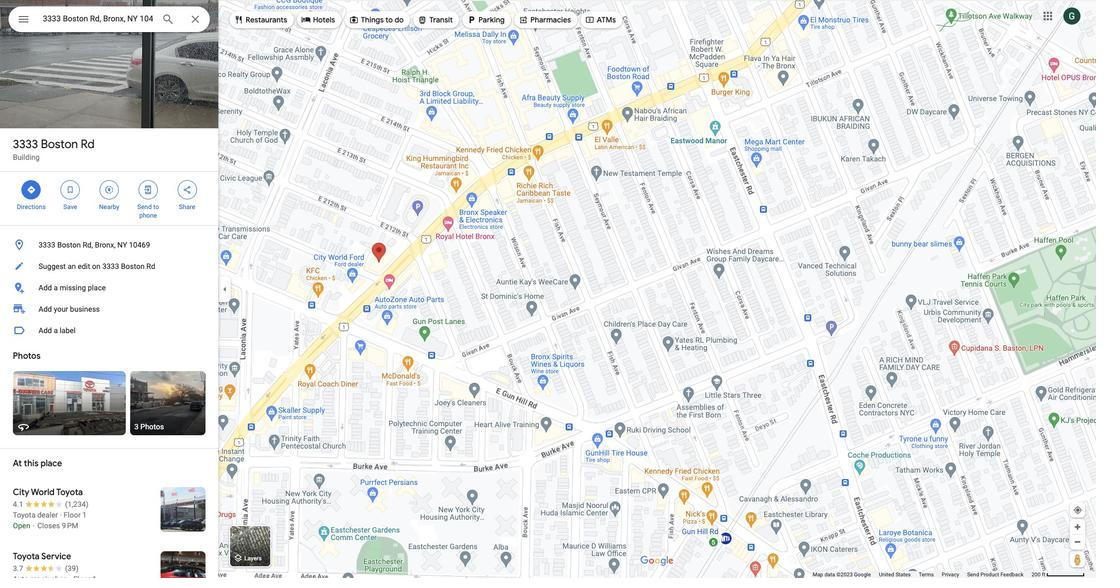 Task type: locate. For each thing, give the bounding box(es) containing it.
3333 boston rd building
[[13, 137, 95, 162]]

to left do
[[386, 15, 393, 25]]

feedback
[[1001, 572, 1024, 578]]

to inside  things to do
[[386, 15, 393, 25]]

map
[[813, 572, 824, 578]]

world
[[31, 488, 55, 498]]

bronx,
[[95, 241, 116, 250]]

boston inside button
[[121, 262, 145, 271]]

to up phone
[[153, 203, 159, 211]]

layers
[[245, 556, 262, 563]]

parking
[[479, 15, 505, 25]]

closes
[[37, 522, 60, 531]]

google account: greg robinson  
(robinsongreg175@gmail.com) image
[[1064, 7, 1081, 24]]

send inside 'send to phone'
[[137, 203, 152, 211]]

a inside add a missing place "button"
[[54, 284, 58, 292]]

photos inside button
[[140, 423, 164, 432]]

0 vertical spatial add
[[39, 284, 52, 292]]


[[182, 184, 192, 196]]

3333 up building
[[13, 137, 38, 152]]

3333 inside button
[[39, 241, 55, 250]]

2 horizontal spatial 3333
[[102, 262, 119, 271]]

·
[[60, 511, 62, 520]]

toyota dealer · floor 1 open ⋅ closes 9 pm
[[13, 511, 87, 531]]

open
[[13, 522, 30, 531]]

1 horizontal spatial send
[[968, 572, 980, 578]]

a inside add a label button
[[54, 327, 58, 335]]

toyota for toyota service
[[13, 552, 40, 563]]

add a label button
[[0, 320, 218, 342]]

 restaurants
[[234, 14, 287, 26]]


[[104, 184, 114, 196]]

suggest an edit on 3333 boston rd
[[39, 262, 155, 271]]

add
[[39, 284, 52, 292], [39, 305, 52, 314], [39, 327, 52, 335]]

rd
[[81, 137, 95, 152], [146, 262, 155, 271]]

 search field
[[9, 6, 210, 34]]

1 vertical spatial place
[[41, 459, 62, 470]]

3 add from the top
[[39, 327, 52, 335]]

0 horizontal spatial to
[[153, 203, 159, 211]]

add left your
[[39, 305, 52, 314]]

1 vertical spatial to
[[153, 203, 159, 211]]

add a missing place button
[[0, 277, 218, 299]]

building
[[13, 153, 40, 162]]

1 a from the top
[[54, 284, 58, 292]]

boston inside button
[[57, 241, 81, 250]]

send inside button
[[968, 572, 980, 578]]

google maps element
[[0, 0, 1097, 579]]

3333 boston rd main content
[[0, 0, 218, 579]]

business
[[70, 305, 100, 314]]

1 horizontal spatial photos
[[140, 423, 164, 432]]

3333 up suggest
[[39, 241, 55, 250]]

 parking
[[467, 14, 505, 26]]

show your location image
[[1074, 506, 1083, 516]]

None field
[[43, 12, 153, 25]]

1 horizontal spatial 3333
[[39, 241, 55, 250]]

2 vertical spatial add
[[39, 327, 52, 335]]

1 vertical spatial a
[[54, 327, 58, 335]]

0 horizontal spatial photos
[[13, 351, 41, 362]]

map data ©2023 google
[[813, 572, 871, 578]]

place right this
[[41, 459, 62, 470]]

0 horizontal spatial place
[[41, 459, 62, 470]]

place down suggest an edit on 3333 boston rd
[[88, 284, 106, 292]]

2 vertical spatial boston
[[121, 262, 145, 271]]

boston left rd,
[[57, 241, 81, 250]]

footer
[[813, 572, 1032, 579]]

toyota up 3.7
[[13, 552, 40, 563]]

1 vertical spatial toyota
[[13, 511, 35, 520]]

send
[[137, 203, 152, 211], [968, 572, 980, 578]]

pharmacies
[[531, 15, 571, 25]]

 button
[[9, 6, 39, 34]]

0 vertical spatial a
[[54, 284, 58, 292]]

0 vertical spatial photos
[[13, 351, 41, 362]]

9 pm
[[62, 522, 78, 531]]

1 horizontal spatial rd
[[146, 262, 155, 271]]

0 vertical spatial boston
[[41, 137, 78, 152]]

toyota up open on the left of page
[[13, 511, 35, 520]]

3333
[[13, 137, 38, 152], [39, 241, 55, 250], [102, 262, 119, 271]]

label
[[60, 327, 76, 335]]

a left missing
[[54, 284, 58, 292]]

0 vertical spatial 3333
[[13, 137, 38, 152]]

 atms
[[585, 14, 616, 26]]

states
[[896, 572, 911, 578]]

add for add a label
[[39, 327, 52, 335]]

3333 right on
[[102, 262, 119, 271]]

a
[[54, 284, 58, 292], [54, 327, 58, 335]]

google
[[854, 572, 871, 578]]

boston
[[41, 137, 78, 152], [57, 241, 81, 250], [121, 262, 145, 271]]

2 add from the top
[[39, 305, 52, 314]]

transit
[[430, 15, 453, 25]]

4.1
[[13, 501, 23, 509]]

boston inside 3333 boston rd building
[[41, 137, 78, 152]]

privacy button
[[942, 572, 960, 579]]

add inside button
[[39, 327, 52, 335]]

3333 inside 3333 boston rd building
[[13, 137, 38, 152]]

3333 boston rd, bronx, ny 10469
[[39, 241, 150, 250]]

0 vertical spatial rd
[[81, 137, 95, 152]]

toyota
[[56, 488, 83, 498], [13, 511, 35, 520], [13, 552, 40, 563]]

1 add from the top
[[39, 284, 52, 292]]

add inside "button"
[[39, 284, 52, 292]]

atms
[[597, 15, 616, 25]]

2 vertical spatial 3333
[[102, 262, 119, 271]]

a for label
[[54, 327, 58, 335]]

1 vertical spatial add
[[39, 305, 52, 314]]

1 vertical spatial 3333
[[39, 241, 55, 250]]

0 vertical spatial send
[[137, 203, 152, 211]]

place
[[88, 284, 106, 292], [41, 459, 62, 470]]

at
[[13, 459, 22, 470]]

photos down the add a label
[[13, 351, 41, 362]]

send up phone
[[137, 203, 152, 211]]

2 vertical spatial toyota
[[13, 552, 40, 563]]

0 vertical spatial to
[[386, 15, 393, 25]]

to
[[386, 15, 393, 25], [153, 203, 159, 211]]

photos right 3
[[140, 423, 164, 432]]

at this place
[[13, 459, 62, 470]]

toyota up (1,234)
[[56, 488, 83, 498]]

0 horizontal spatial send
[[137, 203, 152, 211]]

0 horizontal spatial rd
[[81, 137, 95, 152]]

add left label
[[39, 327, 52, 335]]

your
[[54, 305, 68, 314]]

1 horizontal spatial to
[[386, 15, 393, 25]]

send left product
[[968, 572, 980, 578]]

boston up  on the left top
[[41, 137, 78, 152]]

footer containing map data ©2023 google
[[813, 572, 1032, 579]]

1 vertical spatial send
[[968, 572, 980, 578]]

data
[[825, 572, 836, 578]]

toyota inside toyota dealer · floor 1 open ⋅ closes 9 pm
[[13, 511, 35, 520]]

add a label
[[39, 327, 76, 335]]

1 vertical spatial boston
[[57, 241, 81, 250]]

0 vertical spatial place
[[88, 284, 106, 292]]

add down suggest
[[39, 284, 52, 292]]

1 vertical spatial rd
[[146, 262, 155, 271]]

3333 inside button
[[102, 262, 119, 271]]

footer inside the google maps element
[[813, 572, 1032, 579]]

photos
[[13, 351, 41, 362], [140, 423, 164, 432]]

3333 for rd
[[13, 137, 38, 152]]

0 horizontal spatial 3333
[[13, 137, 38, 152]]

2 a from the top
[[54, 327, 58, 335]]


[[143, 184, 153, 196]]

send product feedback button
[[968, 572, 1024, 579]]

a left label
[[54, 327, 58, 335]]

this
[[24, 459, 39, 470]]

terms button
[[919, 572, 934, 579]]

floor
[[64, 511, 81, 520]]

boston down 10469
[[121, 262, 145, 271]]

1 horizontal spatial place
[[88, 284, 106, 292]]

1 vertical spatial photos
[[140, 423, 164, 432]]



Task type: vqa. For each thing, say whether or not it's contained in the screenshot.


Task type: describe. For each thing, give the bounding box(es) containing it.
united
[[879, 572, 895, 578]]

add for add your business
[[39, 305, 52, 314]]

edit
[[78, 262, 90, 271]]

 things to do
[[349, 14, 404, 26]]

share
[[179, 203, 195, 211]]

terms
[[919, 572, 934, 578]]

suggest
[[39, 262, 66, 271]]

add for add a missing place
[[39, 284, 52, 292]]

ny
[[117, 241, 127, 250]]


[[65, 184, 75, 196]]

boston for rd,
[[57, 241, 81, 250]]

zoom in image
[[1074, 524, 1082, 532]]

directions
[[17, 203, 46, 211]]

 transit
[[418, 14, 453, 26]]

3
[[134, 423, 139, 432]]

boston for rd
[[41, 137, 78, 152]]

1
[[83, 511, 87, 520]]

(39)
[[65, 565, 79, 573]]

3333 for rd,
[[39, 241, 55, 250]]

phone
[[139, 212, 157, 220]]

3 photos
[[134, 423, 164, 432]]

restaurants
[[246, 15, 287, 25]]

none field inside 3333 boston rd, bronx, ny 10469 field
[[43, 12, 153, 25]]

suggest an edit on 3333 boston rd button
[[0, 256, 218, 277]]


[[585, 14, 595, 26]]


[[519, 14, 528, 26]]

united states
[[879, 572, 911, 578]]

3.7
[[13, 565, 23, 573]]

send for send product feedback
[[968, 572, 980, 578]]

nearby
[[99, 203, 119, 211]]

send for send to phone
[[137, 203, 152, 211]]

rd inside 3333 boston rd building
[[81, 137, 95, 152]]

united states button
[[879, 572, 911, 579]]


[[17, 12, 30, 27]]

things
[[361, 15, 384, 25]]

add a missing place
[[39, 284, 106, 292]]

©2023
[[837, 572, 853, 578]]

add your business link
[[0, 299, 218, 320]]

zoom out image
[[1074, 539, 1082, 547]]

toyota for toyota dealer · floor 1 open ⋅ closes 9 pm
[[13, 511, 35, 520]]

toyota service
[[13, 552, 71, 563]]

hotels
[[313, 15, 335, 25]]


[[349, 14, 359, 26]]

missing
[[60, 284, 86, 292]]

place inside "button"
[[88, 284, 106, 292]]

send to phone
[[137, 203, 159, 220]]

save
[[63, 203, 77, 211]]

3.7 stars 39 reviews image
[[13, 564, 79, 575]]

rd,
[[83, 241, 93, 250]]

service
[[41, 552, 71, 563]]


[[234, 14, 244, 26]]

a for missing
[[54, 284, 58, 292]]

on
[[92, 262, 100, 271]]


[[26, 184, 36, 196]]

do
[[395, 15, 404, 25]]

city
[[13, 488, 29, 498]]

10469
[[129, 241, 150, 250]]

3333 boston rd, bronx, ny 10469 button
[[0, 235, 218, 256]]

200 ft
[[1032, 572, 1046, 578]]


[[301, 14, 311, 26]]

200
[[1032, 572, 1041, 578]]


[[467, 14, 477, 26]]

 hotels
[[301, 14, 335, 26]]

4.1 stars 1,234 reviews image
[[13, 500, 88, 510]]

 pharmacies
[[519, 14, 571, 26]]

an
[[68, 262, 76, 271]]

show street view coverage image
[[1070, 552, 1086, 568]]

3333 Boston Rd, Bronx, NY 10469 field
[[9, 6, 210, 32]]

0 vertical spatial toyota
[[56, 488, 83, 498]]

collapse side panel image
[[219, 284, 231, 295]]


[[418, 14, 427, 26]]

(1,234)
[[65, 501, 88, 509]]

privacy
[[942, 572, 960, 578]]

add your business
[[39, 305, 100, 314]]

actions for 3333 boston rd region
[[0, 172, 218, 225]]

ft
[[1042, 572, 1046, 578]]

city world toyota
[[13, 488, 83, 498]]

rd inside button
[[146, 262, 155, 271]]

dealer
[[37, 511, 58, 520]]

to inside 'send to phone'
[[153, 203, 159, 211]]

3 photos button
[[130, 372, 206, 436]]

product
[[981, 572, 1000, 578]]



